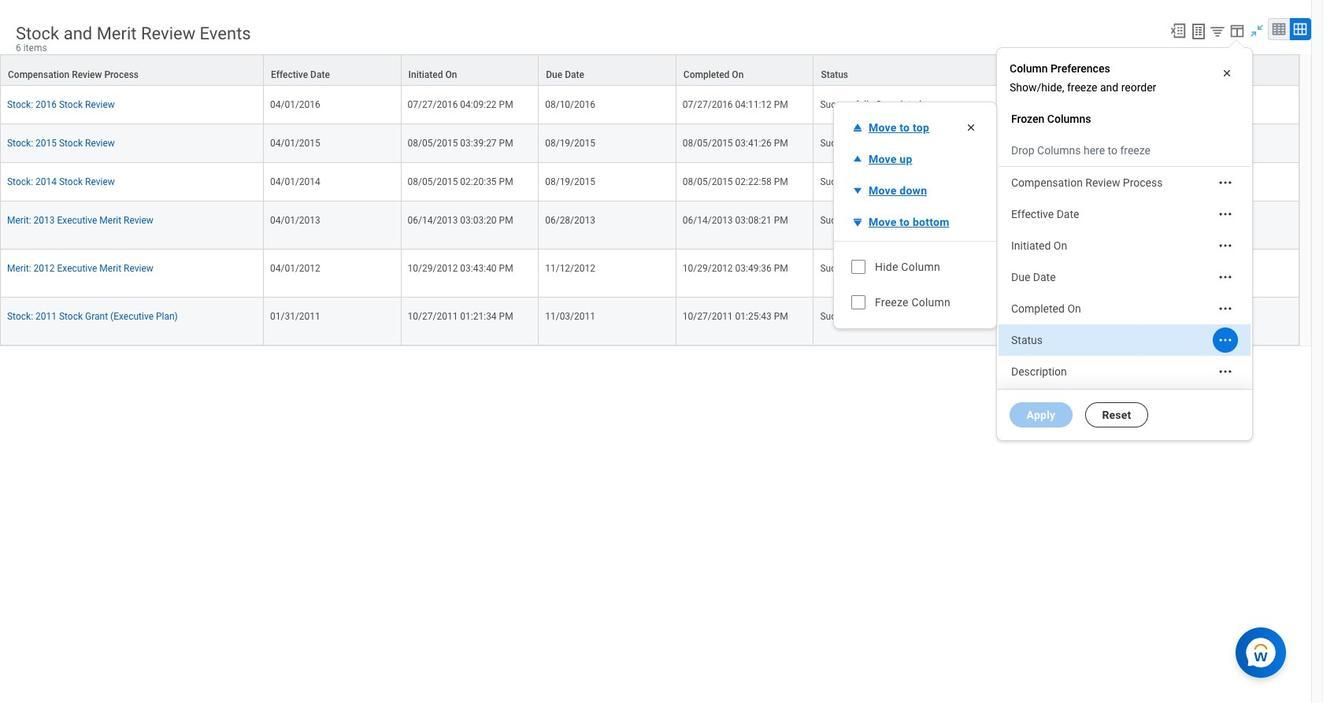 Task type: vqa. For each thing, say whether or not it's contained in the screenshot.


Task type: locate. For each thing, give the bounding box(es) containing it.
merit up compensation review process popup button
[[97, 24, 137, 43]]

merit up merit: 2012 executive merit review link
[[100, 215, 121, 226]]

0 horizontal spatial freeze
[[1067, 81, 1098, 93]]

freeze right here
[[1121, 144, 1151, 156]]

2014
[[35, 177, 57, 188]]

successfully completed inside the 2011 stock grant (executive plan) row
[[820, 311, 922, 322]]

stock: inside the stock: 2014 stock review link
[[7, 177, 33, 188]]

preferences
[[1051, 62, 1111, 74]]

5 successfully from the top
[[820, 263, 874, 274]]

08/05/2015 left 02:22:58
[[683, 177, 733, 188]]

2 related actions image from the top
[[1218, 269, 1234, 285]]

06/28/2013
[[545, 215, 596, 226]]

0 horizontal spatial completed on
[[684, 69, 744, 80]]

status up move to top button
[[821, 69, 849, 80]]

description
[[1085, 69, 1134, 80], [1012, 365, 1067, 378]]

review down here
[[1086, 176, 1121, 189]]

5 row from the top
[[0, 202, 1300, 250]]

06/14/2013 left 03:08:21 at the right of the page
[[683, 215, 733, 226]]

2 related actions image from the top
[[1218, 238, 1234, 253]]

due date inside popup button
[[546, 69, 585, 80]]

successfully for 06/14/2013 03:08:21 pm
[[820, 215, 874, 226]]

10/29/2012 left "03:43:40"
[[408, 263, 458, 274]]

column
[[1010, 62, 1048, 74], [902, 260, 941, 273], [912, 296, 951, 309]]

to right here
[[1108, 144, 1118, 156]]

show/hide,
[[1010, 81, 1065, 93]]

07/27/2016
[[408, 99, 458, 110], [683, 99, 733, 110]]

1 successfully from the top
[[820, 99, 874, 110]]

1 horizontal spatial effective date
[[1012, 208, 1080, 220]]

0 vertical spatial due date
[[546, 69, 585, 80]]

07/27/2016 left 04:11:12
[[683, 99, 733, 110]]

0 horizontal spatial initiated on
[[409, 69, 457, 80]]

10/29/2012 left the 03:49:36
[[683, 263, 733, 274]]

0 vertical spatial process
[[104, 69, 139, 80]]

0 vertical spatial merit:
[[7, 215, 31, 226]]

stock for 2011
[[59, 311, 83, 322]]

move up button
[[844, 146, 922, 171]]

completed on
[[684, 69, 744, 80], [1012, 302, 1082, 315]]

here
[[1084, 144, 1105, 156]]

review up stock: 2016 stock review 'link'
[[72, 69, 102, 80]]

4 successfully completed from the top
[[820, 215, 922, 226]]

1 horizontal spatial completed on
[[1012, 302, 1082, 315]]

10/27/2011 left 01:25:43
[[683, 311, 733, 322]]

0 horizontal spatial description
[[1012, 365, 1067, 378]]

10/27/2011 01:25:43 pm
[[683, 311, 789, 322]]

completed for 10/27/2011 01:25:43 pm
[[876, 311, 922, 322]]

08/05/2015 02:22:58 pm
[[683, 177, 789, 188]]

status inside "dialog"
[[1012, 334, 1043, 346]]

1 vertical spatial and
[[1101, 81, 1119, 93]]

to left top
[[900, 121, 910, 134]]

merit up stock: 2011 stock grant (executive plan) link
[[100, 263, 121, 274]]

successfully completed down caret down image
[[820, 215, 922, 226]]

successfully for 08/05/2015 02:22:58 pm
[[820, 177, 874, 188]]

0 horizontal spatial compensation
[[8, 69, 70, 80]]

1 horizontal spatial 07/27/2016
[[683, 99, 733, 110]]

pm for 08/05/2015 02:20:35 pm
[[499, 177, 513, 188]]

0 horizontal spatial 06/14/2013
[[408, 215, 458, 226]]

review
[[141, 24, 196, 43], [72, 69, 102, 80], [85, 99, 115, 110], [85, 138, 115, 149], [1086, 176, 1121, 189], [85, 177, 115, 188], [124, 215, 153, 226], [124, 263, 153, 274]]

move right caret down image
[[869, 184, 897, 197]]

0 vertical spatial initiated
[[409, 69, 443, 80]]

6 successfully completed from the top
[[820, 311, 922, 322]]

caret down image
[[850, 182, 866, 198]]

successfully completed up freeze
[[820, 263, 922, 274]]

0 horizontal spatial process
[[104, 69, 139, 80]]

dialog containing column preferences
[[997, 31, 1253, 441]]

process down drop columns here to freeze
[[1123, 176, 1163, 189]]

08/19/2015 down 08/10/2016
[[545, 138, 596, 149]]

completed
[[684, 69, 730, 80], [876, 99, 922, 110], [876, 138, 922, 149], [876, 177, 922, 188], [876, 215, 922, 226], [876, 263, 922, 274], [1012, 302, 1065, 315], [876, 311, 922, 322]]

1 horizontal spatial grant
[[1138, 311, 1163, 322]]

effective date button
[[264, 55, 401, 85]]

status
[[821, 69, 849, 80], [1012, 334, 1043, 346]]

shrink image
[[1249, 22, 1266, 39]]

1 vertical spatial completed on
[[1012, 302, 1082, 315]]

0 vertical spatial x small image
[[1220, 65, 1235, 81]]

3 cell from the top
[[1078, 163, 1300, 202]]

effective up 04/01/2016
[[271, 69, 308, 80]]

review up the stock: 2014 stock review link
[[85, 138, 115, 149]]

1 horizontal spatial compensation review process
[[1012, 176, 1163, 189]]

0 horizontal spatial due date
[[546, 69, 585, 80]]

successfully completed down freeze
[[820, 311, 922, 322]]

stock: down merit: 2012 executive merit review
[[7, 311, 33, 322]]

0 vertical spatial freeze
[[1067, 81, 1098, 93]]

move to top button
[[844, 115, 939, 140]]

0 horizontal spatial and
[[64, 24, 92, 43]]

description up apply
[[1012, 365, 1067, 378]]

1 executive from the top
[[57, 215, 97, 226]]

1 horizontal spatial status
[[1012, 334, 1043, 346]]

executive right 2013
[[57, 215, 97, 226]]

10/27/2011 left 01:21:34
[[408, 311, 458, 322]]

to left bottom at the right of the page
[[900, 215, 910, 228]]

1 horizontal spatial x small image
[[1220, 65, 1235, 81]]

2 successfully from the top
[[820, 138, 874, 149]]

review up merit: 2012 executive merit review link
[[124, 215, 153, 226]]

0 vertical spatial compensation
[[8, 69, 70, 80]]

and inside column preferences show/hide, freeze and reorder
[[1101, 81, 1119, 93]]

0 vertical spatial description
[[1085, 69, 1134, 80]]

10/27/2011
[[408, 311, 458, 322], [683, 311, 733, 322]]

0 vertical spatial initiated on
[[409, 69, 457, 80]]

successfully completed up the caret top image
[[820, 99, 922, 110]]

process
[[104, 69, 139, 80], [1123, 176, 1163, 189]]

initiated inside "initiated on" popup button
[[409, 69, 443, 80]]

2 07/27/2016 from the left
[[683, 99, 733, 110]]

columns down frozen columns
[[1038, 144, 1081, 156]]

x small image
[[1220, 65, 1235, 81], [964, 119, 979, 135]]

caret top image
[[850, 119, 866, 135]]

stock: left 2015
[[7, 138, 33, 149]]

compensation inside popup button
[[8, 69, 70, 80]]

cell for 08/05/2015 02:22:58 pm
[[1078, 163, 1300, 202]]

successfully inside the 2011 stock grant (executive plan) row
[[820, 311, 874, 322]]

pm right 02:22:58
[[774, 177, 789, 188]]

reorder
[[1122, 81, 1157, 93]]

1 vertical spatial column
[[902, 260, 941, 273]]

column preferences show/hide, freeze and reorder
[[1010, 62, 1157, 93]]

1 cell from the top
[[1078, 86, 1300, 125]]

column right hide
[[902, 260, 941, 273]]

1 07/27/2016 from the left
[[408, 99, 458, 110]]

1 horizontal spatial effective
[[1012, 208, 1054, 220]]

move for move to bottom
[[869, 215, 897, 228]]

1 horizontal spatial 10/27/2011
[[683, 311, 733, 322]]

1 vertical spatial description
[[1012, 365, 1067, 378]]

08/05/2015 03:41:26 pm
[[683, 138, 789, 149]]

merit: for merit: 2012 executive merit review
[[7, 263, 31, 274]]

5 successfully completed from the top
[[820, 263, 922, 274]]

1 vertical spatial initiated
[[1012, 239, 1051, 252]]

related actions image
[[1218, 206, 1234, 222], [1218, 269, 1234, 285], [1218, 301, 1234, 316], [1218, 332, 1234, 348]]

date
[[310, 69, 330, 80], [565, 69, 585, 80], [1057, 208, 1080, 220], [1033, 271, 1056, 283]]

completed inside the 2011 stock grant (executive plan) row
[[876, 311, 922, 322]]

executive
[[57, 215, 97, 226], [57, 263, 97, 274]]

0 horizontal spatial x small image
[[964, 119, 979, 135]]

1 06/14/2013 from the left
[[408, 215, 458, 226]]

0 vertical spatial columns
[[1048, 112, 1092, 125]]

columns
[[1048, 112, 1092, 125], [1038, 144, 1081, 156]]

0 horizontal spatial 10/29/2012
[[408, 263, 458, 274]]

0 vertical spatial executive
[[57, 215, 97, 226]]

06/14/2013 for 06/14/2013 03:08:21 pm
[[683, 215, 733, 226]]

compensation review process button
[[1, 55, 263, 85]]

0 horizontal spatial compensation review process
[[8, 69, 139, 80]]

effective date up 04/01/2016
[[271, 69, 330, 80]]

0 horizontal spatial effective
[[271, 69, 308, 80]]

effective
[[271, 69, 308, 80], [1012, 208, 1054, 220]]

04:11:12
[[736, 99, 772, 110]]

pm right 03:08:21 at the right of the page
[[774, 215, 789, 226]]

1 row from the top
[[0, 54, 1300, 86]]

4 related actions image from the top
[[1218, 332, 1234, 348]]

1 vertical spatial merit:
[[7, 263, 31, 274]]

bottom
[[913, 215, 950, 228]]

07/27/2016 left 04:09:22 on the top of page
[[408, 99, 458, 110]]

successfully completed for 10/27/2011 01:25:43 pm
[[820, 311, 922, 322]]

review up merit: 2013 executive merit review link
[[85, 177, 115, 188]]

export to worksheets image
[[1190, 22, 1209, 41]]

1 horizontal spatial 06/14/2013
[[683, 215, 733, 226]]

stock: 2015 stock review link
[[7, 135, 115, 149]]

2 vertical spatial to
[[900, 215, 910, 228]]

0 vertical spatial compensation review process
[[8, 69, 139, 80]]

executive right 2012 at the top left of the page
[[57, 263, 97, 274]]

1 vertical spatial due
[[1012, 271, 1031, 283]]

row
[[0, 54, 1300, 86], [0, 86, 1300, 125], [0, 125, 1300, 163], [0, 163, 1300, 202], [0, 202, 1300, 250], [0, 250, 1300, 298]]

dialog
[[997, 31, 1253, 441]]

0 vertical spatial effective date
[[271, 69, 330, 80]]

merit: left 2012 at the top left of the page
[[7, 263, 31, 274]]

and right items
[[64, 24, 92, 43]]

04/01/2014
[[270, 177, 320, 188]]

stock: 2016 stock review link
[[7, 96, 115, 110]]

1 vertical spatial compensation review process
[[1012, 176, 1163, 189]]

0 vertical spatial due
[[546, 69, 563, 80]]

1 vertical spatial merit
[[100, 215, 121, 226]]

status up apply
[[1012, 334, 1043, 346]]

pm right 02:20:35
[[499, 177, 513, 188]]

1 vertical spatial due date
[[1012, 271, 1056, 283]]

1 horizontal spatial and
[[1101, 81, 1119, 93]]

03:39:27
[[460, 138, 497, 149]]

stock: left the 2014
[[7, 177, 33, 188]]

3 move from the top
[[869, 184, 897, 197]]

review inside "dialog"
[[1086, 176, 1121, 189]]

pm right 01:21:34
[[499, 311, 513, 322]]

08/05/2015 for 08/05/2015 02:22:58 pm
[[683, 177, 733, 188]]

stock: inside stock: 2015 stock review link
[[7, 138, 33, 149]]

4 move from the top
[[869, 215, 897, 228]]

successfully completed up 'caret up' image
[[820, 138, 922, 149]]

due inside popup button
[[546, 69, 563, 80]]

hide
[[875, 260, 899, 273]]

0 horizontal spatial effective date
[[271, 69, 330, 80]]

03:43:40
[[460, 263, 497, 274]]

2 stock: from the top
[[7, 138, 33, 149]]

0 vertical spatial completed on
[[684, 69, 744, 80]]

related actions image for due
[[1218, 269, 1234, 285]]

toolbar
[[1163, 18, 1312, 42]]

1 vertical spatial compensation
[[1012, 176, 1083, 189]]

10/29/2012
[[408, 263, 458, 274], [683, 263, 733, 274]]

3 stock: from the top
[[7, 177, 33, 188]]

columns for frozen
[[1048, 112, 1092, 125]]

stock inside 'link'
[[59, 99, 83, 110]]

process down stock and merit review events 6 items
[[104, 69, 139, 80]]

1 08/19/2015 from the top
[[545, 138, 596, 149]]

1 move from the top
[[869, 121, 897, 134]]

pm for 07/27/2016 04:09:22 pm
[[499, 99, 513, 110]]

4 stock: from the top
[[7, 311, 33, 322]]

freeze
[[1067, 81, 1098, 93], [1121, 144, 1151, 156]]

2 cell from the top
[[1078, 125, 1300, 163]]

06/14/2013 left 03:03:20
[[408, 215, 458, 226]]

merit:
[[7, 215, 31, 226], [7, 263, 31, 274]]

stock: inside stock: 2016 stock review 'link'
[[7, 99, 33, 110]]

row containing stock: 2016 stock review
[[0, 86, 1300, 125]]

0 vertical spatial column
[[1010, 62, 1048, 74]]

pm right 04:09:22 on the top of page
[[499, 99, 513, 110]]

1 vertical spatial freeze
[[1121, 144, 1151, 156]]

compensation down drop
[[1012, 176, 1083, 189]]

column inside column preferences show/hide, freeze and reorder
[[1010, 62, 1048, 74]]

pm right 03:39:27
[[499, 138, 513, 149]]

move down button
[[844, 178, 937, 203]]

1 vertical spatial 08/19/2015
[[545, 177, 596, 188]]

0 vertical spatial status
[[821, 69, 849, 80]]

0 vertical spatial 08/19/2015
[[545, 138, 596, 149]]

freeze down preferences
[[1067, 81, 1098, 93]]

x small image right top
[[964, 119, 979, 135]]

events
[[200, 24, 251, 43]]

0 vertical spatial merit
[[97, 24, 137, 43]]

successfully completed
[[820, 99, 922, 110], [820, 138, 922, 149], [820, 177, 922, 188], [820, 215, 922, 226], [820, 263, 922, 274], [820, 311, 922, 322]]

2 08/19/2015 from the top
[[545, 177, 596, 188]]

1 vertical spatial x small image
[[964, 119, 979, 135]]

to inside move to bottom button
[[900, 215, 910, 228]]

2 10/29/2012 from the left
[[683, 263, 733, 274]]

06/14/2013
[[408, 215, 458, 226], [683, 215, 733, 226]]

review up compensation review process popup button
[[141, 24, 196, 43]]

executive for 2012
[[57, 263, 97, 274]]

status inside popup button
[[821, 69, 849, 80]]

pm right 04:11:12
[[774, 99, 789, 110]]

successfully for 08/05/2015 03:41:26 pm
[[820, 138, 874, 149]]

move right the caret bottom 'image'
[[869, 215, 897, 228]]

successfully for 07/27/2016 04:11:12 pm
[[820, 99, 874, 110]]

successfully completed for 10/29/2012 03:49:36 pm
[[820, 263, 922, 274]]

cell
[[1078, 86, 1300, 125], [1078, 125, 1300, 163], [1078, 163, 1300, 202]]

successfully completed down move up button on the top right of the page
[[820, 177, 922, 188]]

move right the caret top image
[[869, 121, 897, 134]]

stock for 2016
[[59, 99, 83, 110]]

3 successfully from the top
[[820, 177, 874, 188]]

column up show/hide,
[[1010, 62, 1048, 74]]

2 10/27/2011 from the left
[[683, 311, 733, 322]]

1 related actions image from the top
[[1218, 175, 1234, 190]]

2 successfully completed from the top
[[820, 138, 922, 149]]

effective date inside popup button
[[271, 69, 330, 80]]

pm right 01:25:43
[[774, 311, 789, 322]]

to inside move to top button
[[900, 121, 910, 134]]

pm for 08/05/2015 02:22:58 pm
[[774, 177, 789, 188]]

1 horizontal spatial due
[[1012, 271, 1031, 283]]

merit: left 2013
[[7, 215, 31, 226]]

1 horizontal spatial 2011
[[1084, 311, 1107, 322]]

1 related actions image from the top
[[1218, 206, 1234, 222]]

review up stock: 2011 stock grant (executive plan) link
[[124, 263, 153, 274]]

08/05/2015
[[408, 138, 458, 149], [683, 138, 733, 149], [408, 177, 458, 188], [683, 177, 733, 188]]

successfully
[[820, 99, 874, 110], [820, 138, 874, 149], [820, 177, 874, 188], [820, 215, 874, 226], [820, 263, 874, 274], [820, 311, 874, 322]]

08/05/2015 left 03:39:27
[[408, 138, 458, 149]]

2015
[[35, 138, 57, 149]]

effective date down drop
[[1012, 208, 1080, 220]]

1 horizontal spatial compensation
[[1012, 176, 1083, 189]]

x small image down select to filter grid data image
[[1220, 65, 1235, 81]]

review inside compensation review process popup button
[[72, 69, 102, 80]]

2 vertical spatial merit
[[100, 263, 121, 274]]

successfully completed for 07/27/2016 04:11:12 pm
[[820, 99, 922, 110]]

row containing compensation review process
[[0, 54, 1300, 86]]

3 row from the top
[[0, 125, 1300, 163]]

frozen
[[1012, 112, 1045, 125]]

1 vertical spatial columns
[[1038, 144, 1081, 156]]

03:41:26
[[736, 138, 772, 149]]

drop
[[1012, 144, 1035, 156]]

move
[[869, 121, 897, 134], [869, 152, 897, 165], [869, 184, 897, 197], [869, 215, 897, 228]]

compensation down items
[[8, 69, 70, 80]]

1 horizontal spatial 10/29/2012
[[683, 263, 733, 274]]

pm right 03:03:20
[[499, 215, 513, 226]]

01/31/2011
[[270, 311, 320, 322]]

0 vertical spatial related actions image
[[1218, 175, 1234, 190]]

2 executive from the top
[[57, 263, 97, 274]]

stock: for stock: 2016 stock review
[[7, 99, 33, 110]]

stock for 2014
[[59, 177, 83, 188]]

1 vertical spatial related actions image
[[1218, 238, 1234, 253]]

0 vertical spatial to
[[900, 121, 910, 134]]

and left reorder
[[1101, 81, 1119, 93]]

1 horizontal spatial description
[[1085, 69, 1134, 80]]

successfully completed for 08/05/2015 03:41:26 pm
[[820, 138, 922, 149]]

2 row from the top
[[0, 86, 1300, 125]]

and inside stock and merit review events 6 items
[[64, 24, 92, 43]]

due
[[546, 69, 563, 80], [1012, 271, 1031, 283]]

2013
[[34, 215, 55, 226]]

2 06/14/2013 from the left
[[683, 215, 733, 226]]

10/29/2012 03:43:40 pm
[[408, 263, 513, 274]]

4 successfully from the top
[[820, 215, 874, 226]]

initiated on
[[409, 69, 457, 80], [1012, 239, 1068, 252]]

2 vertical spatial related actions image
[[1218, 364, 1234, 379]]

executive for 2013
[[57, 215, 97, 226]]

0 horizontal spatial due
[[546, 69, 563, 80]]

08/05/2015 left the 03:41:26
[[683, 138, 733, 149]]

review inside merit: 2012 executive merit review link
[[124, 263, 153, 274]]

07/27/2016 for 07/27/2016 04:11:12 pm
[[683, 99, 733, 110]]

0 vertical spatial and
[[64, 24, 92, 43]]

10/27/2011 for 10/27/2011 01:21:34 pm
[[408, 311, 458, 322]]

0 horizontal spatial (executive
[[110, 311, 154, 322]]

1 vertical spatial process
[[1123, 176, 1163, 189]]

table image
[[1272, 21, 1287, 37]]

pm right "03:43:40"
[[499, 263, 513, 274]]

08/19/2015 up 06/28/2013
[[545, 177, 596, 188]]

stock: inside stock: 2011 stock grant (executive plan) link
[[7, 311, 33, 322]]

2 merit: from the top
[[7, 263, 31, 274]]

row containing merit: 2012 executive merit review
[[0, 250, 1300, 298]]

columns for drop
[[1038, 144, 1081, 156]]

compensation review process down drop columns here to freeze
[[1012, 176, 1163, 189]]

stock:
[[7, 99, 33, 110], [7, 138, 33, 149], [7, 177, 33, 188], [7, 311, 33, 322]]

completed inside popup button
[[684, 69, 730, 80]]

6 successfully from the top
[[820, 311, 874, 322]]

row containing merit: 2013 executive merit review
[[0, 202, 1300, 250]]

1 horizontal spatial (executive
[[1166, 311, 1212, 322]]

related actions image
[[1218, 175, 1234, 190], [1218, 238, 1234, 253], [1218, 364, 1234, 379]]

caret bottom image
[[850, 214, 866, 230]]

1 horizontal spatial initiated on
[[1012, 239, 1068, 252]]

columns up drop columns here to freeze
[[1048, 112, 1092, 125]]

1 successfully completed from the top
[[820, 99, 922, 110]]

0 horizontal spatial initiated
[[409, 69, 443, 80]]

merit for merit: 2012 executive merit review
[[100, 263, 121, 274]]

3 related actions image from the top
[[1218, 364, 1234, 379]]

2 vertical spatial column
[[912, 296, 951, 309]]

pm right the 03:49:36
[[774, 263, 789, 274]]

1 horizontal spatial freeze
[[1121, 144, 1151, 156]]

related actions image for on
[[1218, 238, 1234, 253]]

stock: left 2016
[[7, 99, 33, 110]]

pm right the 03:41:26
[[774, 138, 789, 149]]

review down compensation review process popup button
[[85, 99, 115, 110]]

4 row from the top
[[0, 163, 1300, 202]]

pm for 08/05/2015 03:39:27 pm
[[499, 138, 513, 149]]

stock
[[16, 24, 59, 43], [59, 99, 83, 110], [59, 138, 83, 149], [59, 177, 83, 188], [1110, 311, 1136, 322], [59, 311, 83, 322]]

effective down drop
[[1012, 208, 1054, 220]]

0 horizontal spatial 07/27/2016
[[408, 99, 458, 110]]

move left up
[[869, 152, 897, 165]]

0 horizontal spatial 10/27/2011
[[408, 311, 458, 322]]

to
[[900, 121, 910, 134], [1108, 144, 1118, 156], [900, 215, 910, 228]]

compensation review process up stock: 2016 stock review 'link'
[[8, 69, 139, 80]]

effective inside popup button
[[271, 69, 308, 80]]

1 horizontal spatial plan)
[[1215, 311, 1239, 322]]

0 vertical spatial effective
[[271, 69, 308, 80]]

column right freeze
[[912, 296, 951, 309]]

3 successfully completed from the top
[[820, 177, 922, 188]]

1 stock: from the top
[[7, 99, 33, 110]]

0 horizontal spatial status
[[821, 69, 849, 80]]

1 10/27/2011 from the left
[[408, 311, 458, 322]]

column for hide column
[[902, 260, 941, 273]]

6 row from the top
[[0, 250, 1300, 298]]

08/05/2015 left 02:20:35
[[408, 177, 458, 188]]

1 10/29/2012 from the left
[[408, 263, 458, 274]]

review inside stock and merit review events 6 items
[[141, 24, 196, 43]]

07/27/2016 for 07/27/2016 04:09:22 pm
[[408, 99, 458, 110]]

1 horizontal spatial due date
[[1012, 271, 1056, 283]]

2011 stock grant (executive plan) row
[[0, 298, 1300, 346]]

merit: for merit: 2013 executive merit review
[[7, 215, 31, 226]]

1 vertical spatial effective
[[1012, 208, 1054, 220]]

description up reorder
[[1085, 69, 1134, 80]]

08/19/2015
[[545, 138, 596, 149], [545, 177, 596, 188]]

3 related actions image from the top
[[1218, 301, 1234, 316]]

1 merit: from the top
[[7, 215, 31, 226]]

click to view/edit grid preferences image
[[1229, 22, 1246, 39]]

pm for 10/27/2011 01:25:43 pm
[[774, 311, 789, 322]]

1 vertical spatial status
[[1012, 334, 1043, 346]]

pm for 10/27/2011 01:21:34 pm
[[499, 311, 513, 322]]

1 vertical spatial executive
[[57, 263, 97, 274]]

2 move from the top
[[869, 152, 897, 165]]



Task type: describe. For each thing, give the bounding box(es) containing it.
10/27/2011 for 10/27/2011 01:25:43 pm
[[683, 311, 733, 322]]

freeze column
[[875, 296, 951, 309]]

merit: 2012 executive merit review link
[[7, 260, 153, 274]]

08/05/2015 for 08/05/2015 03:39:27 pm
[[408, 138, 458, 149]]

completed on button
[[677, 55, 813, 85]]

stock and merit review events 6 items
[[16, 24, 251, 54]]

10/27/2011 01:21:34 pm
[[408, 311, 513, 322]]

move for move up
[[869, 152, 897, 165]]

completed on inside popup button
[[684, 69, 744, 80]]

01:25:43
[[736, 311, 772, 322]]

move up
[[869, 152, 913, 165]]

related actions image for completed
[[1218, 301, 1234, 316]]

caret up image
[[850, 151, 866, 167]]

apply button
[[1010, 402, 1073, 427]]

pm for 07/27/2016 04:11:12 pm
[[774, 99, 789, 110]]

07/27/2016 04:11:12 pm
[[683, 99, 789, 110]]

2011 stock grant (executive plan)
[[1084, 311, 1239, 322]]

move down
[[869, 184, 927, 197]]

06/14/2013 03:03:20 pm
[[408, 215, 513, 226]]

1 horizontal spatial process
[[1123, 176, 1163, 189]]

completed for 07/27/2016 04:11:12 pm
[[876, 99, 922, 110]]

export to excel image
[[1170, 22, 1187, 39]]

stock: for stock: 2015 stock review
[[7, 138, 33, 149]]

merit inside stock and merit review events 6 items
[[97, 24, 137, 43]]

2016
[[35, 99, 57, 110]]

stock: 2014 stock review link
[[7, 173, 115, 188]]

successfully completed for 06/14/2013 03:08:21 pm
[[820, 215, 922, 226]]

pm for 06/14/2013 03:08:21 pm
[[774, 215, 789, 226]]

pm for 10/29/2012 03:49:36 pm
[[774, 263, 789, 274]]

pm for 08/05/2015 03:41:26 pm
[[774, 138, 789, 149]]

08/05/2015 for 08/05/2015 03:41:26 pm
[[683, 138, 733, 149]]

row containing stock: 2015 stock review
[[0, 125, 1300, 163]]

select to filter grid data image
[[1209, 22, 1227, 39]]

compensation inside "dialog"
[[1012, 176, 1083, 189]]

review inside merit: 2013 executive merit review link
[[124, 215, 153, 226]]

related actions image for effective
[[1218, 206, 1234, 222]]

merit: 2013 executive merit review link
[[7, 212, 153, 226]]

08/10/2016
[[545, 99, 596, 110]]

completed for 08/05/2015 03:41:26 pm
[[876, 138, 922, 149]]

07/27/2016 04:09:22 pm
[[408, 99, 513, 110]]

1 vertical spatial initiated on
[[1012, 239, 1068, 252]]

process inside popup button
[[104, 69, 139, 80]]

move for move to top
[[869, 121, 897, 134]]

1 vertical spatial effective date
[[1012, 208, 1080, 220]]

2012
[[34, 263, 55, 274]]

06/14/2013 for 06/14/2013 03:03:20 pm
[[408, 215, 458, 226]]

initiated on inside "initiated on" popup button
[[409, 69, 457, 80]]

merit: 2013 executive merit review
[[7, 215, 153, 226]]

1 horizontal spatial initiated
[[1012, 239, 1051, 252]]

related actions image for review
[[1218, 175, 1234, 190]]

10/29/2012 for 10/29/2012 03:49:36 pm
[[683, 263, 733, 274]]

description inside popup button
[[1085, 69, 1134, 80]]

completed for 06/14/2013 03:08:21 pm
[[876, 215, 922, 226]]

due date button
[[539, 55, 676, 85]]

08/05/2015 03:39:27 pm
[[408, 138, 513, 149]]

01:21:34
[[460, 311, 497, 322]]

merit for merit: 2013 executive merit review
[[100, 215, 121, 226]]

08/05/2015 02:20:35 pm
[[408, 177, 513, 188]]

freeze
[[875, 296, 909, 309]]

frozen columns
[[1012, 112, 1092, 125]]

drop columns here to freeze
[[1012, 144, 1151, 156]]

successfully completed for 08/05/2015 02:22:58 pm
[[820, 177, 922, 188]]

column for freeze column
[[912, 296, 951, 309]]

0 horizontal spatial grant
[[85, 311, 108, 322]]

items
[[23, 43, 47, 54]]

review inside stock: 2015 stock review link
[[85, 138, 115, 149]]

top
[[913, 121, 930, 134]]

11/12/2012
[[545, 263, 596, 274]]

review inside stock: 2016 stock review 'link'
[[85, 99, 115, 110]]

04/01/2015
[[270, 138, 320, 149]]

apply
[[1027, 409, 1056, 421]]

to for top
[[900, 121, 910, 134]]

04/01/2016
[[270, 99, 320, 110]]

cell for 08/05/2015 03:41:26 pm
[[1078, 125, 1300, 163]]

cell for 07/27/2016 04:11:12 pm
[[1078, 86, 1300, 125]]

move for move down
[[869, 184, 897, 197]]

compensation review process inside popup button
[[8, 69, 139, 80]]

completed for 10/29/2012 03:49:36 pm
[[876, 263, 922, 274]]

04/01/2012
[[270, 263, 320, 274]]

to for bottom
[[900, 215, 910, 228]]

6
[[16, 43, 21, 54]]

stock: 2011 stock grant (executive plan) link
[[7, 308, 178, 322]]

move to top
[[869, 121, 930, 134]]

workday assistant region
[[1236, 622, 1293, 678]]

move to bottom button
[[844, 209, 959, 234]]

move to bottom
[[869, 215, 950, 228]]

reset button
[[1086, 402, 1149, 427]]

02:20:35
[[460, 177, 497, 188]]

stock: for stock: 2011 stock grant (executive plan)
[[7, 311, 33, 322]]

02:22:58
[[736, 177, 772, 188]]

merit: 2012 executive merit review
[[7, 263, 153, 274]]

reset
[[1102, 409, 1132, 421]]

initiated on button
[[401, 55, 538, 85]]

03:08:21
[[736, 215, 772, 226]]

06/14/2013 03:08:21 pm
[[683, 215, 789, 226]]

10/29/2012 03:49:36 pm
[[683, 263, 789, 274]]

successfully for 10/29/2012 03:49:36 pm
[[820, 263, 874, 274]]

completed for 08/05/2015 02:22:58 pm
[[876, 177, 922, 188]]

down
[[900, 184, 927, 197]]

03:03:20
[[460, 215, 497, 226]]

stock: 2011 stock grant (executive plan)
[[7, 311, 178, 322]]

08/19/2015 for 08/05/2015 03:39:27 pm
[[545, 138, 596, 149]]

expand table image
[[1293, 21, 1309, 37]]

1 vertical spatial to
[[1108, 144, 1118, 156]]

03:49:36
[[736, 263, 772, 274]]

08/19/2015 for 08/05/2015 02:20:35 pm
[[545, 177, 596, 188]]

08/05/2015 for 08/05/2015 02:20:35 pm
[[408, 177, 458, 188]]

row containing stock: 2014 stock review
[[0, 163, 1300, 202]]

freeze inside column preferences show/hide, freeze and reorder
[[1067, 81, 1098, 93]]

hide column
[[875, 260, 941, 273]]

stock: 2014 stock review
[[7, 177, 115, 188]]

up
[[900, 152, 913, 165]]

pm for 10/29/2012 03:43:40 pm
[[499, 263, 513, 274]]

status button
[[814, 55, 1077, 85]]

pm for 06/14/2013 03:03:20 pm
[[499, 215, 513, 226]]

stock: for stock: 2014 stock review
[[7, 177, 33, 188]]

description button
[[1078, 55, 1299, 85]]

0 horizontal spatial plan)
[[156, 311, 178, 322]]

10/29/2012 for 10/29/2012 03:43:40 pm
[[408, 263, 458, 274]]

0 horizontal spatial 2011
[[35, 311, 57, 322]]

stock inside stock and merit review events 6 items
[[16, 24, 59, 43]]

successfully for 10/27/2011 01:25:43 pm
[[820, 311, 874, 322]]

stock for 2015
[[59, 138, 83, 149]]

04/01/2013
[[270, 215, 320, 226]]

11/03/2011
[[545, 311, 596, 322]]

04:09:22
[[460, 99, 497, 110]]

effective inside "dialog"
[[1012, 208, 1054, 220]]

stock: 2015 stock review
[[7, 138, 115, 149]]

stock: 2016 stock review
[[7, 99, 115, 110]]

review inside the stock: 2014 stock review link
[[85, 177, 115, 188]]



